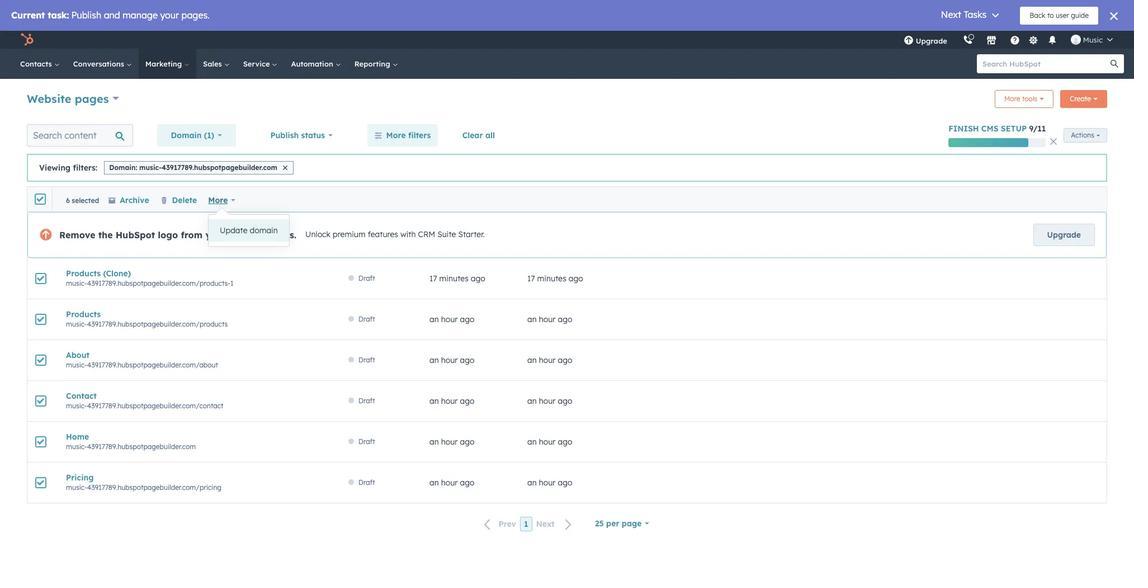 Task type: describe. For each thing, give the bounding box(es) containing it.
with
[[401, 230, 416, 240]]

1 inside the products (clone) music-43917789.hubspotpagebuilder.com/products-1
[[231, 279, 234, 288]]

notifications image
[[1048, 36, 1058, 46]]

more filters button
[[367, 124, 438, 147]]

music- for pricing
[[66, 484, 87, 492]]

help button
[[1006, 31, 1025, 49]]

clear all button
[[455, 124, 503, 147]]

tools
[[1023, 95, 1038, 103]]

9
[[1030, 124, 1034, 134]]

music
[[1084, 35, 1104, 44]]

hubspot
[[116, 229, 155, 241]]

more inside dropdown button
[[208, 195, 228, 205]]

automation
[[291, 59, 336, 68]]

draft for products
[[359, 315, 375, 323]]

publish
[[271, 130, 299, 140]]

domain filter: element
[[102, 160, 296, 174]]

6 selected
[[66, 196, 99, 205]]

products (clone) link
[[66, 269, 319, 279]]

more for more tools
[[1005, 95, 1021, 103]]

(1)
[[204, 130, 214, 140]]

next
[[537, 520, 555, 530]]

pricing
[[66, 473, 94, 483]]

publish status
[[271, 130, 325, 140]]

sales
[[203, 59, 224, 68]]

about
[[66, 350, 90, 360]]

conversations link
[[66, 49, 139, 79]]

upgrade inside menu
[[917, 36, 948, 45]]

marketplaces button
[[980, 31, 1004, 49]]

reporting link
[[348, 49, 405, 79]]

from
[[181, 229, 203, 241]]

43917789.hubspotpagebuilder.com/pricing
[[87, 484, 222, 492]]

domain
[[171, 130, 202, 140]]

music- inside the products (clone) music-43917789.hubspotpagebuilder.com/products-1
[[66, 279, 87, 288]]

clear all
[[463, 130, 495, 140]]

domain: music-43917789.hubspotpagebuilder.com
[[109, 163, 278, 172]]

products link
[[66, 309, 319, 320]]

more filters
[[386, 130, 431, 140]]

products (clone) music-43917789.hubspotpagebuilder.com/products-1
[[66, 269, 234, 288]]

products for music-
[[66, 309, 101, 320]]

notifications button
[[1044, 31, 1063, 49]]

43917789.hubspotpagebuilder.com for home
[[87, 443, 196, 451]]

25 per page button
[[588, 513, 657, 535]]

calling icon image
[[964, 35, 974, 45]]

selected
[[72, 196, 99, 205]]

all
[[486, 130, 495, 140]]

delete button
[[160, 195, 197, 205]]

products music-43917789.hubspotpagebuilder.com/products
[[66, 309, 228, 328]]

2 minutes from the left
[[538, 274, 567, 284]]

sales link
[[196, 49, 237, 79]]

1 17 minutes ago from the left
[[430, 274, 486, 284]]

contact link
[[66, 391, 319, 401]]

6
[[66, 196, 70, 205]]

products for (clone)
[[66, 269, 101, 279]]

more for more filters
[[386, 130, 406, 140]]

11
[[1038, 124, 1047, 134]]

your
[[206, 229, 227, 241]]

logo
[[158, 229, 178, 241]]

pricing music-43917789.hubspotpagebuilder.com/pricing
[[66, 473, 222, 492]]

remove
[[59, 229, 95, 241]]

premium
[[333, 230, 366, 240]]

43917789.hubspotpagebuilder.com/products
[[87, 320, 228, 328]]

music button
[[1065, 31, 1120, 49]]

draft for pricing
[[359, 478, 375, 487]]

Search content search field
[[27, 124, 133, 147]]

reporting
[[355, 59, 393, 68]]

update domain button
[[209, 219, 289, 242]]

filters
[[408, 130, 431, 140]]

43917789.hubspotpagebuilder.com/contact
[[87, 402, 224, 410]]

1 vertical spatial upgrade
[[1048, 230, 1082, 240]]

prev button
[[478, 517, 521, 532]]

settings image
[[1029, 36, 1039, 46]]

1 17 from the left
[[430, 274, 437, 284]]

archive
[[120, 195, 149, 205]]

finish cms setup button
[[949, 124, 1028, 134]]

calling icon button
[[959, 32, 978, 47]]

music- for home
[[66, 443, 87, 451]]

setup
[[1002, 124, 1028, 134]]

page
[[622, 519, 642, 529]]

25
[[595, 519, 604, 529]]

1 button
[[521, 517, 533, 532]]

domain (1) button
[[164, 124, 229, 147]]

43917789.hubspotpagebuilder.com/about
[[87, 361, 218, 369]]

domain
[[250, 226, 278, 236]]



Task type: locate. For each thing, give the bounding box(es) containing it.
viewing
[[39, 163, 71, 173]]

music- up about
[[66, 320, 87, 328]]

2 vertical spatial more
[[208, 195, 228, 205]]

1 minutes from the left
[[440, 274, 469, 284]]

minutes
[[440, 274, 469, 284], [538, 274, 567, 284]]

0 horizontal spatial 17 minutes ago
[[430, 274, 486, 284]]

more left filters
[[386, 130, 406, 140]]

greg robinson image
[[1072, 35, 1082, 45]]

music- inside contact music-43917789.hubspotpagebuilder.com/contact
[[66, 402, 87, 410]]

per
[[607, 519, 620, 529]]

remove the hubspot logo from your website pages.
[[59, 229, 297, 241]]

menu item
[[956, 31, 958, 49]]

website pages button
[[27, 90, 119, 107]]

settings link
[[1027, 34, 1041, 46]]

music- inside pricing music-43917789.hubspotpagebuilder.com/pricing
[[66, 484, 87, 492]]

archive button
[[108, 195, 149, 205]]

1
[[231, 279, 234, 288], [524, 519, 529, 530]]

unlock premium features with crm suite starter.
[[306, 230, 485, 240]]

website
[[27, 91, 71, 105]]

automation link
[[285, 49, 348, 79]]

ago
[[471, 274, 486, 284], [569, 274, 584, 284], [460, 315, 475, 325], [558, 315, 573, 325], [460, 355, 475, 365], [558, 355, 573, 365], [460, 396, 475, 406], [558, 396, 573, 406], [460, 437, 475, 447], [558, 437, 573, 447], [460, 478, 475, 488], [558, 478, 573, 488]]

more inside popup button
[[1005, 95, 1021, 103]]

(clone)
[[103, 269, 131, 279]]

menu containing music
[[896, 31, 1121, 49]]

prev
[[499, 520, 517, 530]]

0 horizontal spatial upgrade
[[917, 36, 948, 45]]

domain (1)
[[171, 130, 214, 140]]

website pages
[[27, 91, 109, 105]]

2 17 from the left
[[528, 274, 535, 284]]

0 horizontal spatial minutes
[[440, 274, 469, 284]]

search image
[[1111, 60, 1119, 68]]

0 vertical spatial upgrade
[[917, 36, 948, 45]]

draft for about
[[359, 356, 375, 364]]

1 products from the top
[[66, 269, 101, 279]]

the
[[98, 229, 113, 241]]

marketing
[[145, 59, 184, 68]]

website pages banner
[[27, 87, 1108, 112]]

more right 'delete'
[[208, 195, 228, 205]]

contact music-43917789.hubspotpagebuilder.com/contact
[[66, 391, 224, 410]]

home
[[66, 432, 89, 442]]

update domain
[[220, 226, 278, 236]]

about music-43917789.hubspotpagebuilder.com/about
[[66, 350, 218, 369]]

music- inside domain filter: element
[[139, 163, 162, 172]]

crm
[[418, 230, 436, 240]]

pagination navigation
[[478, 517, 579, 532]]

pages.
[[267, 229, 297, 241]]

0 vertical spatial 1
[[231, 279, 234, 288]]

pages
[[75, 91, 109, 105]]

draft for home
[[359, 438, 375, 446]]

update
[[220, 226, 248, 236]]

1 horizontal spatial 1
[[524, 519, 529, 530]]

more inside button
[[386, 130, 406, 140]]

1 horizontal spatial more
[[386, 130, 406, 140]]

1 down 'products (clone)' link
[[231, 279, 234, 288]]

marketing link
[[139, 49, 196, 79]]

products up about
[[66, 309, 101, 320]]

more tools
[[1005, 95, 1038, 103]]

hubspot link
[[13, 33, 42, 46]]

1 horizontal spatial minutes
[[538, 274, 567, 284]]

service link
[[237, 49, 285, 79]]

create button
[[1061, 90, 1108, 108]]

43917789.hubspotpagebuilder.com inside the home music-43917789.hubspotpagebuilder.com
[[87, 443, 196, 451]]

43917789.hubspotpagebuilder.com/products-
[[87, 279, 231, 288]]

1 horizontal spatial upgrade
[[1048, 230, 1082, 240]]

products left (clone)
[[66, 269, 101, 279]]

close image
[[283, 165, 288, 170]]

status
[[301, 130, 325, 140]]

0 horizontal spatial 17
[[430, 274, 437, 284]]

upgrade link
[[1034, 224, 1096, 246]]

products inside the products (clone) music-43917789.hubspotpagebuilder.com/products-1
[[66, 269, 101, 279]]

starter.
[[459, 230, 485, 240]]

marketplaces image
[[987, 36, 997, 46]]

0 horizontal spatial more
[[208, 195, 228, 205]]

1 horizontal spatial 17 minutes ago
[[528, 274, 584, 284]]

music- for about
[[66, 361, 87, 369]]

2 17 minutes ago from the left
[[528, 274, 584, 284]]

1 right prev
[[524, 519, 529, 530]]

pricing link
[[66, 473, 319, 483]]

unlock
[[306, 230, 331, 240]]

domain:
[[109, 163, 137, 172]]

finish
[[949, 124, 980, 134]]

music- inside products music-43917789.hubspotpagebuilder.com/products
[[66, 320, 87, 328]]

more button
[[208, 194, 236, 206]]

Search HubSpot search field
[[978, 54, 1115, 73]]

draft for contact
[[359, 397, 375, 405]]

publish status button
[[263, 124, 340, 147]]

1 vertical spatial more
[[386, 130, 406, 140]]

home link
[[66, 432, 319, 442]]

0 vertical spatial products
[[66, 269, 101, 279]]

1 inside button
[[524, 519, 529, 530]]

0 vertical spatial 43917789.hubspotpagebuilder.com
[[162, 163, 278, 172]]

0 vertical spatial more
[[1005, 95, 1021, 103]]

more
[[1005, 95, 1021, 103], [386, 130, 406, 140], [208, 195, 228, 205]]

1 horizontal spatial 17
[[528, 274, 535, 284]]

0 horizontal spatial 1
[[231, 279, 234, 288]]

finish cms setup progress bar
[[949, 138, 1029, 147]]

music- down contact
[[66, 402, 87, 410]]

menu
[[896, 31, 1121, 49]]

43917789.hubspotpagebuilder.com for domain:
[[162, 163, 278, 172]]

clear
[[463, 130, 483, 140]]

6 draft from the top
[[359, 478, 375, 487]]

home music-43917789.hubspotpagebuilder.com
[[66, 432, 196, 451]]

features
[[368, 230, 398, 240]]

about link
[[66, 350, 319, 360]]

music- down the remove
[[66, 279, 87, 288]]

1 draft from the top
[[359, 274, 375, 283]]

17
[[430, 274, 437, 284], [528, 274, 535, 284]]

3 draft from the top
[[359, 356, 375, 364]]

music- down home
[[66, 443, 87, 451]]

5 draft from the top
[[359, 438, 375, 446]]

search button
[[1106, 54, 1125, 73]]

finish cms setup 9 / 11
[[949, 124, 1047, 134]]

viewing filters:
[[39, 163, 98, 173]]

conversations
[[73, 59, 126, 68]]

music- inside the home music-43917789.hubspotpagebuilder.com
[[66, 443, 87, 451]]

2 horizontal spatial more
[[1005, 95, 1021, 103]]

more tools button
[[996, 90, 1055, 108]]

43917789.hubspotpagebuilder.com up more dropdown button
[[162, 163, 278, 172]]

actions button
[[1065, 128, 1108, 143]]

43917789.hubspotpagebuilder.com up pricing music-43917789.hubspotpagebuilder.com/pricing
[[87, 443, 196, 451]]

4 draft from the top
[[359, 397, 375, 405]]

contacts link
[[13, 49, 66, 79]]

2 draft from the top
[[359, 315, 375, 323]]

1 vertical spatial products
[[66, 309, 101, 320]]

delete
[[172, 195, 197, 205]]

service
[[243, 59, 272, 68]]

2 products from the top
[[66, 309, 101, 320]]

music- down about
[[66, 361, 87, 369]]

1 vertical spatial 43917789.hubspotpagebuilder.com
[[87, 443, 196, 451]]

suite
[[438, 230, 456, 240]]

hubspot image
[[20, 33, 34, 46]]

contact
[[66, 391, 97, 401]]

more left tools
[[1005, 95, 1021, 103]]

music- for contact
[[66, 402, 87, 410]]

next button
[[533, 517, 579, 532]]

1 vertical spatial 1
[[524, 519, 529, 530]]

actions
[[1072, 131, 1095, 139]]

upgrade image
[[904, 36, 914, 46]]

43917789.hubspotpagebuilder.com inside domain filter: element
[[162, 163, 278, 172]]

draft for products (clone)
[[359, 274, 375, 283]]

create
[[1071, 95, 1092, 103]]

music- for products
[[66, 320, 87, 328]]

music- down pricing
[[66, 484, 87, 492]]

music- right "domain:"
[[139, 163, 162, 172]]

music- inside about music-43917789.hubspotpagebuilder.com/about
[[66, 361, 87, 369]]

music- for domain:
[[139, 163, 162, 172]]

filters:
[[73, 163, 98, 173]]

products inside products music-43917789.hubspotpagebuilder.com/products
[[66, 309, 101, 320]]

close image
[[1051, 138, 1058, 145]]

help image
[[1011, 36, 1021, 46]]



Task type: vqa. For each thing, say whether or not it's contained in the screenshot.


